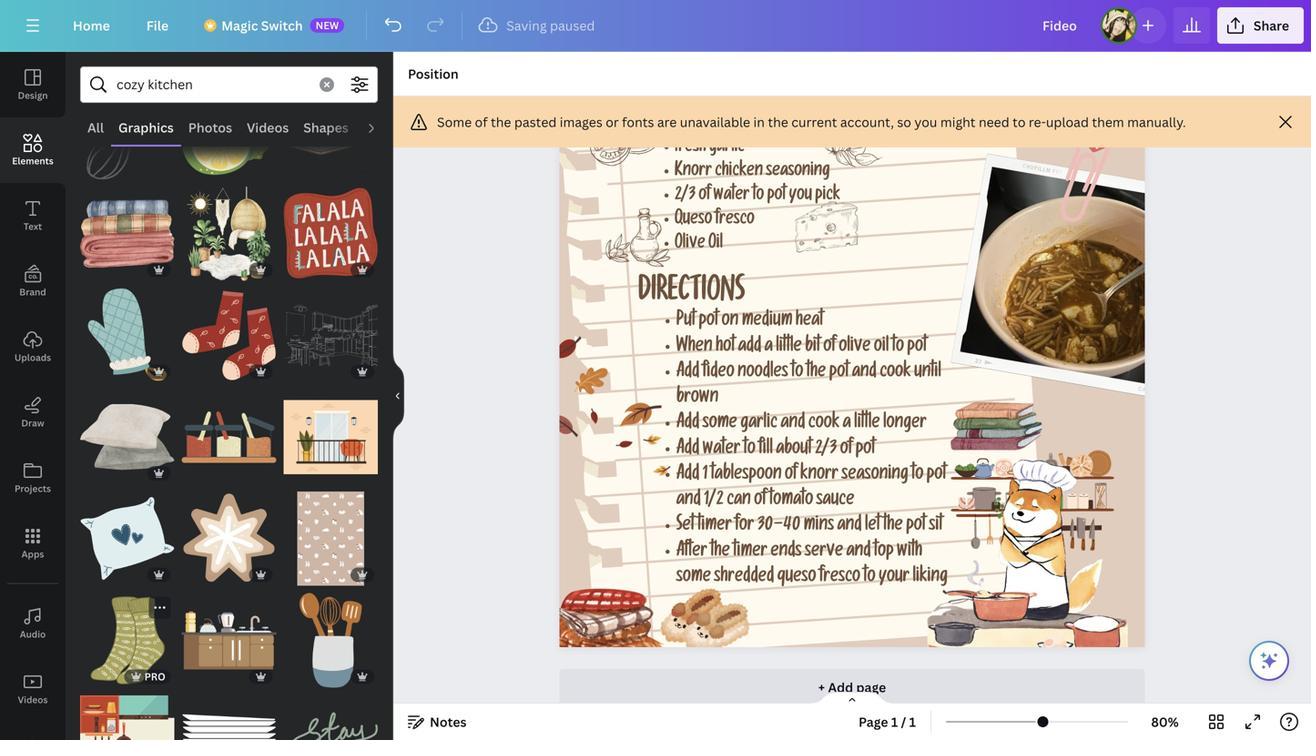 Task type: locate. For each thing, give the bounding box(es) containing it.
fideo
[[703, 364, 735, 383]]

group
[[80, 85, 175, 179], [182, 85, 276, 179], [284, 85, 378, 179], [182, 176, 276, 281], [284, 176, 378, 281], [80, 187, 175, 281], [80, 277, 175, 383], [182, 277, 276, 383], [284, 277, 378, 383], [80, 379, 175, 485], [182, 379, 276, 485], [284, 379, 378, 485], [80, 481, 175, 586], [284, 481, 378, 586], [182, 492, 276, 586], [284, 583, 378, 688], [182, 594, 276, 688], [80, 684, 175, 740], [182, 695, 276, 740], [284, 695, 378, 740]]

share button
[[1218, 7, 1304, 44]]

set
[[677, 518, 695, 537]]

pot
[[767, 188, 786, 206], [699, 313, 719, 332], [907, 338, 927, 358], [829, 364, 849, 383], [856, 441, 876, 460], [927, 467, 947, 486], [906, 518, 926, 537]]

0 vertical spatial some
[[703, 415, 738, 434]]

2/3 up knorr
[[815, 441, 837, 460]]

and left 1/2
[[677, 492, 701, 511]]

hide image
[[393, 352, 404, 440]]

seasoning up sauce
[[842, 467, 909, 486]]

photos button
[[181, 110, 240, 145]]

add
[[677, 364, 700, 383], [677, 415, 700, 434], [677, 441, 700, 460], [677, 467, 700, 486], [828, 679, 854, 696]]

switch
[[261, 17, 303, 34]]

side panel tab list
[[0, 52, 66, 740]]

you left pick
[[789, 188, 812, 206]]

2/3 down knorr
[[675, 188, 696, 206]]

0 vertical spatial audio button
[[356, 110, 407, 145]]

garlic up fill
[[741, 415, 778, 434]]

0 horizontal spatial 1
[[703, 467, 708, 486]]

1 vertical spatial you
[[789, 188, 812, 206]]

show pages image
[[809, 691, 896, 706]]

stay cozy hand lettering image
[[284, 695, 378, 740]]

0 vertical spatial fresco
[[716, 212, 755, 230]]

audio right 'shapes' button on the top left
[[363, 119, 400, 136]]

current
[[792, 113, 837, 131]]

some
[[703, 415, 738, 434], [677, 569, 711, 588]]

water up tablespoon
[[703, 441, 741, 460]]

canva assistant image
[[1259, 650, 1281, 672]]

design
[[18, 89, 48, 102]]

1 horizontal spatial 1
[[892, 714, 898, 731]]

images
[[560, 113, 603, 131]]

some of the pasted images or fonts are unavailable in the current account, so you might need to re-upload them manually.
[[437, 113, 1186, 131]]

0 vertical spatial cook
[[880, 364, 911, 383]]

manually.
[[1128, 113, 1186, 131]]

cute oven mitt. cozy kitchen potholder glove image
[[80, 288, 175, 383]]

fresco up oil
[[716, 212, 755, 230]]

tomato
[[770, 492, 813, 511]]

knorr
[[801, 467, 839, 486]]

0 horizontal spatial videos button
[[0, 657, 66, 722]]

0 vertical spatial videos
[[247, 119, 289, 136]]

when
[[677, 338, 713, 358]]

you inside knorr chicken seasoning 2/3 of water to pot you pick queso fresco olive oil
[[789, 188, 812, 206]]

of up "queso"
[[699, 188, 711, 206]]

apps
[[22, 548, 44, 561]]

file
[[146, 17, 169, 34]]

to inside knorr chicken seasoning 2/3 of water to pot you pick queso fresco olive oil
[[753, 188, 764, 206]]

ends
[[771, 543, 802, 562]]

seasoning up pick
[[766, 164, 830, 182]]

water
[[714, 188, 750, 206], [703, 441, 741, 460]]

the right after
[[711, 543, 730, 562]]

+
[[819, 679, 825, 696]]

/
[[901, 714, 907, 731]]

to down the chicken
[[753, 188, 764, 206]]

notes button
[[401, 708, 474, 737]]

elements button
[[0, 117, 66, 183]]

you right the "so"
[[915, 113, 938, 131]]

projects button
[[0, 445, 66, 511]]

pro
[[144, 670, 165, 683]]

to left fill
[[744, 441, 756, 460]]

audio button down apps
[[0, 591, 66, 657]]

videos inside the side panel tab list
[[18, 694, 48, 706]]

fresco down serve
[[820, 569, 861, 588]]

about
[[776, 441, 812, 460]]

photos
[[188, 119, 232, 136]]

1 horizontal spatial 2/3
[[815, 441, 837, 460]]

1 horizontal spatial audio
[[363, 119, 400, 136]]

audio down apps
[[20, 628, 46, 641]]

audio button right shapes
[[356, 110, 407, 145]]

timer down 1/2
[[698, 518, 732, 537]]

garlic up the chicken
[[710, 139, 745, 158]]

so
[[897, 113, 912, 131]]

shapes button
[[296, 110, 356, 145]]

0 horizontal spatial you
[[789, 188, 812, 206]]

1 horizontal spatial you
[[915, 113, 938, 131]]

the left 'pasted'
[[491, 113, 511, 131]]

pot left pick
[[767, 188, 786, 206]]

30-
[[757, 518, 784, 537]]

0 horizontal spatial audio
[[20, 628, 46, 641]]

shapes
[[303, 119, 349, 136]]

1 horizontal spatial seasoning
[[842, 467, 909, 486]]

notes
[[430, 714, 467, 731]]

cook
[[880, 364, 911, 383], [809, 415, 840, 434]]

0 horizontal spatial videos
[[18, 694, 48, 706]]

cook down 'oil'
[[880, 364, 911, 383]]

1 vertical spatial a
[[843, 415, 851, 434]]

2 horizontal spatial 1
[[910, 714, 916, 731]]

all
[[87, 119, 104, 136]]

1 horizontal spatial videos
[[247, 119, 289, 136]]

page 1 / 1
[[859, 714, 916, 731]]

brand button
[[0, 249, 66, 314]]

1 horizontal spatial audio button
[[356, 110, 407, 145]]

to right 'oil'
[[892, 338, 904, 358]]

little left longer
[[854, 415, 880, 434]]

or
[[606, 113, 619, 131]]

you
[[915, 113, 938, 131], [789, 188, 812, 206]]

page
[[857, 679, 886, 696]]

0 vertical spatial water
[[714, 188, 750, 206]]

1 vertical spatial fresco
[[820, 569, 861, 588]]

until
[[915, 364, 942, 383]]

oil
[[709, 236, 723, 254]]

main menu bar
[[0, 0, 1312, 52]]

and
[[852, 364, 877, 383], [781, 415, 805, 434], [677, 492, 701, 511], [838, 518, 862, 537], [847, 543, 871, 562]]

some down 'brown'
[[703, 415, 738, 434]]

a
[[765, 338, 773, 358], [843, 415, 851, 434]]

and left let
[[838, 518, 862, 537]]

and down olive
[[852, 364, 877, 383]]

of
[[475, 113, 488, 131], [699, 188, 711, 206], [824, 338, 836, 358], [840, 441, 853, 460], [785, 467, 797, 486], [754, 492, 767, 511]]

after
[[677, 543, 708, 562]]

1 horizontal spatial little
[[854, 415, 880, 434]]

olive
[[675, 236, 706, 254]]

of inside knorr chicken seasoning 2/3 of water to pot you pick queso fresco olive oil
[[699, 188, 711, 206]]

liking
[[913, 569, 948, 588]]

0 vertical spatial little
[[776, 338, 802, 358]]

cook up about
[[809, 415, 840, 434]]

pot down olive
[[829, 364, 849, 383]]

bit
[[805, 338, 821, 358]]

saving
[[507, 17, 547, 34]]

1 horizontal spatial timer
[[733, 543, 768, 562]]

0 horizontal spatial a
[[765, 338, 773, 358]]

0 horizontal spatial timer
[[698, 518, 732, 537]]

graphics button
[[111, 110, 181, 145]]

oil
[[874, 338, 889, 358]]

0 vertical spatial videos button
[[240, 110, 296, 145]]

0 horizontal spatial little
[[776, 338, 802, 358]]

hot
[[716, 338, 735, 358]]

1 vertical spatial seasoning
[[842, 467, 909, 486]]

1 vertical spatial videos
[[18, 694, 48, 706]]

unavailable
[[680, 113, 751, 131]]

0 horizontal spatial fresco
[[716, 212, 755, 230]]

2/3 inside put pot on medium heat when hot add a little bit of olive oil to pot add fideo noodles to the pot and cook until brown add some garlic and cook a little longer add water to fill about 2/3 of pot add 1 tablespoon of knorr seasoning to pot and 1/2 can of tomato sauce set timer for 30-40 mins and let the pot sit after the timer ends serve and top with some shredded queso fresco to your liking
[[815, 441, 837, 460]]

of right about
[[840, 441, 853, 460]]

0 horizontal spatial cook
[[809, 415, 840, 434]]

heat
[[796, 313, 824, 332]]

a left longer
[[843, 415, 851, 434]]

fresco
[[716, 212, 755, 230], [820, 569, 861, 588]]

2/3 inside knorr chicken seasoning 2/3 of water to pot you pick queso fresco olive oil
[[675, 188, 696, 206]]

1
[[703, 467, 708, 486], [892, 714, 898, 731], [910, 714, 916, 731]]

0 horizontal spatial seasoning
[[766, 164, 830, 182]]

1 vertical spatial 2/3
[[815, 441, 837, 460]]

seasoning inside knorr chicken seasoning 2/3 of water to pot you pick queso fresco olive oil
[[766, 164, 830, 182]]

graphics
[[118, 119, 174, 136]]

1 horizontal spatial fresco
[[820, 569, 861, 588]]

timer
[[698, 518, 732, 537], [733, 543, 768, 562]]

home
[[73, 17, 110, 34]]

cozy pillows illustration image
[[80, 390, 175, 485]]

1 vertical spatial timer
[[733, 543, 768, 562]]

pot right about
[[856, 441, 876, 460]]

little left bit
[[776, 338, 802, 358]]

text
[[24, 220, 42, 233]]

1 right /
[[910, 714, 916, 731]]

knorr chicken seasoning 2/3 of water to pot you pick queso fresco olive oil
[[675, 164, 841, 254]]

0 vertical spatial seasoning
[[766, 164, 830, 182]]

pot inside knorr chicken seasoning 2/3 of water to pot you pick queso fresco olive oil
[[767, 188, 786, 206]]

1 vertical spatial little
[[854, 415, 880, 434]]

share
[[1254, 17, 1290, 34]]

mins
[[804, 518, 834, 537]]

in
[[754, 113, 765, 131]]

0 vertical spatial you
[[915, 113, 938, 131]]

0 horizontal spatial 2/3
[[675, 188, 696, 206]]

sit
[[929, 518, 943, 537]]

olive oil hand drawn image
[[606, 208, 671, 267]]

seasoning
[[766, 164, 830, 182], [842, 467, 909, 486]]

of right can
[[754, 492, 767, 511]]

0 vertical spatial 2/3
[[675, 188, 696, 206]]

+ add page button
[[560, 669, 1145, 706]]

1 up 1/2
[[703, 467, 708, 486]]

a right add
[[765, 338, 773, 358]]

1 vertical spatial water
[[703, 441, 741, 460]]

0 vertical spatial audio
[[363, 119, 400, 136]]

1 vertical spatial audio
[[20, 628, 46, 641]]

1 vertical spatial garlic
[[741, 415, 778, 434]]

draw
[[21, 417, 44, 429]]

directions
[[638, 280, 745, 311]]

paused
[[550, 17, 595, 34]]

saving paused status
[[470, 15, 604, 36]]

some down after
[[677, 569, 711, 588]]

water down the chicken
[[714, 188, 750, 206]]

pot left on
[[699, 313, 719, 332]]

new
[[316, 18, 339, 32]]

1 left /
[[892, 714, 898, 731]]

little
[[776, 338, 802, 358], [854, 415, 880, 434]]

cozy red socks image
[[182, 288, 276, 383]]

timer down for
[[733, 543, 768, 562]]

1 vertical spatial audio button
[[0, 591, 66, 657]]



Task type: vqa. For each thing, say whether or not it's contained in the screenshot.
Last related to Last 30 days
no



Task type: describe. For each thing, give the bounding box(es) containing it.
seasoning inside put pot on medium heat when hot add a little bit of olive oil to pot add fideo noodles to the pot and cook until brown add some garlic and cook a little longer add water to fill about 2/3 of pot add 1 tablespoon of knorr seasoning to pot and 1/2 can of tomato sauce set timer for 30-40 mins and let the pot sit after the timer ends serve and top with some shredded queso fresco to your liking
[[842, 467, 909, 486]]

pick
[[815, 188, 841, 206]]

to left re-
[[1013, 113, 1026, 131]]

fresco inside knorr chicken seasoning 2/3 of water to pot you pick queso fresco olive oil
[[716, 212, 755, 230]]

modern exterior of a cozy balcony with furniture illustration image
[[284, 390, 378, 485]]

apps button
[[0, 511, 66, 577]]

80% button
[[1136, 708, 1195, 737]]

pasted
[[514, 113, 557, 131]]

noodles
[[738, 364, 789, 383]]

and left top
[[847, 543, 871, 562]]

cozy watercolor interior design image
[[182, 187, 276, 281]]

queso
[[777, 569, 816, 588]]

1 horizontal spatial videos button
[[240, 110, 296, 145]]

position button
[[401, 59, 466, 88]]

simple cute kitchen sink image
[[284, 85, 378, 179]]

upload
[[1046, 113, 1089, 131]]

0 vertical spatial garlic
[[710, 139, 745, 158]]

uploads
[[14, 352, 51, 364]]

and up about
[[781, 415, 805, 434]]

the right let
[[884, 518, 903, 537]]

cozy autumn blanket image
[[80, 187, 175, 281]]

garlic inside put pot on medium heat when hot add a little bit of olive oil to pot add fideo noodles to the pot and cook until brown add some garlic and cook a little longer add water to fill about 2/3 of pot add 1 tablespoon of knorr seasoning to pot and 1/2 can of tomato sauce set timer for 30-40 mins and let the pot sit after the timer ends serve and top with some shredded queso fresco to your liking
[[741, 415, 778, 434]]

sauce
[[817, 492, 855, 511]]

magic
[[221, 17, 258, 34]]

kitchen illustration image
[[182, 594, 276, 688]]

water inside knorr chicken seasoning 2/3 of water to pot you pick queso fresco olive oil
[[714, 188, 750, 206]]

0 vertical spatial timer
[[698, 518, 732, 537]]

let
[[865, 518, 881, 537]]

your
[[879, 569, 910, 588]]

brand
[[19, 286, 46, 298]]

are
[[657, 113, 677, 131]]

1 vertical spatial videos button
[[0, 657, 66, 722]]

put pot on medium heat when hot add a little bit of olive oil to pot add fideo noodles to the pot and cook until brown add some garlic and cook a little longer add water to fill about 2/3 of pot add 1 tablespoon of knorr seasoning to pot and 1/2 can of tomato sauce set timer for 30-40 mins and let the pot sit after the timer ends serve and top with some shredded queso fresco to your liking
[[677, 313, 948, 588]]

pot up until
[[907, 338, 927, 358]]

for
[[735, 518, 754, 537]]

Design title text field
[[1028, 7, 1094, 44]]

queso
[[675, 212, 713, 230]]

top
[[874, 543, 894, 562]]

elements
[[12, 155, 53, 167]]

kitchen utensil image
[[284, 594, 378, 688]]

magic switch
[[221, 17, 303, 34]]

fill
[[759, 441, 773, 460]]

water inside put pot on medium heat when hot add a little bit of olive oil to pot add fideo noodles to the pot and cook until brown add some garlic and cook a little longer add water to fill about 2/3 of pot add 1 tablespoon of knorr seasoning to pot and 1/2 can of tomato sauce set timer for 30-40 mins and let the pot sit after the timer ends serve and top with some shredded queso fresco to your liking
[[703, 441, 741, 460]]

medium
[[742, 313, 793, 332]]

with
[[897, 543, 923, 562]]

cozy winter decorative pillow. comfy home decor. image
[[284, 187, 378, 281]]

0 vertical spatial a
[[765, 338, 773, 358]]

brown
[[677, 390, 719, 409]]

audio inside the side panel tab list
[[20, 628, 46, 641]]

seasoning box kitchen utensils illustration image
[[182, 390, 276, 485]]

fresh garlic
[[675, 139, 745, 158]]

them
[[1092, 113, 1125, 131]]

home link
[[58, 7, 125, 44]]

kitchen plates icon image
[[182, 695, 276, 740]]

shredded
[[714, 569, 774, 588]]

put
[[677, 313, 696, 332]]

pillow with heart graphics illustration image
[[80, 492, 175, 586]]

tablespoon
[[711, 467, 782, 486]]

1 vertical spatial some
[[677, 569, 711, 588]]

40
[[784, 518, 801, 537]]

of up tomato on the right bottom of the page
[[785, 467, 797, 486]]

home kitchen image
[[80, 695, 175, 740]]

the down bit
[[807, 364, 826, 383]]

add inside button
[[828, 679, 854, 696]]

need
[[979, 113, 1010, 131]]

design button
[[0, 52, 66, 117]]

re-
[[1029, 113, 1046, 131]]

might
[[941, 113, 976, 131]]

on
[[722, 313, 739, 332]]

can
[[727, 492, 751, 511]]

all button
[[80, 110, 111, 145]]

to right the noodles
[[792, 364, 804, 383]]

0 horizontal spatial audio button
[[0, 591, 66, 657]]

of right bit
[[824, 338, 836, 358]]

1/2
[[704, 492, 724, 511]]

draw button
[[0, 380, 66, 445]]

saving paused
[[507, 17, 595, 34]]

fresco inside put pot on medium heat when hot add a little bit of olive oil to pot add fideo noodles to the pot and cook until brown add some garlic and cook a little longer add water to fill about 2/3 of pot add 1 tablespoon of knorr seasoning to pot and 1/2 can of tomato sauce set timer for 30-40 mins and let the pot sit after the timer ends serve and top with some shredded queso fresco to your liking
[[820, 569, 861, 588]]

pot left sit
[[906, 518, 926, 537]]

serve
[[805, 543, 844, 562]]

text button
[[0, 183, 66, 249]]

pot up sit
[[927, 467, 947, 486]]

some
[[437, 113, 472, 131]]

1 horizontal spatial a
[[843, 415, 851, 434]]

of right some
[[475, 113, 488, 131]]

+ add page
[[819, 679, 886, 696]]

chicken
[[715, 164, 763, 182]]

account,
[[841, 113, 894, 131]]

kitchen doodle image
[[80, 85, 175, 179]]

fall season cozy pattern image
[[284, 492, 378, 586]]

projects
[[15, 483, 51, 495]]

uploads button
[[0, 314, 66, 380]]

1 inside put pot on medium heat when hot add a little bit of olive oil to pot add fideo noodles to the pot and cook until brown add some garlic and cook a little longer add water to fill about 2/3 of pot add 1 tablespoon of knorr seasoning to pot and 1/2 can of tomato sauce set timer for 30-40 mins and let the pot sit after the timer ends serve and top with some shredded queso fresco to your liking
[[703, 467, 708, 486]]

80%
[[1152, 714, 1179, 731]]

Search elements search field
[[117, 67, 309, 102]]

to down longer
[[912, 467, 924, 486]]

olive
[[839, 338, 871, 358]]

mexican limes kitchen essential image
[[182, 85, 276, 179]]

to left your
[[864, 569, 876, 588]]

fonts
[[622, 113, 654, 131]]

1 horizontal spatial cook
[[880, 364, 911, 383]]

1 vertical spatial cook
[[809, 415, 840, 434]]

fresh
[[675, 139, 706, 158]]

longer
[[884, 415, 927, 434]]

pro group
[[80, 594, 175, 688]]

cozy winter hygge graphic elements image
[[182, 492, 276, 586]]

cozy autumn socks image
[[80, 594, 175, 688]]

file button
[[132, 7, 183, 44]]

knorr
[[675, 164, 712, 182]]

the right in
[[768, 113, 789, 131]]

page
[[859, 714, 888, 731]]

position
[[408, 65, 459, 82]]



